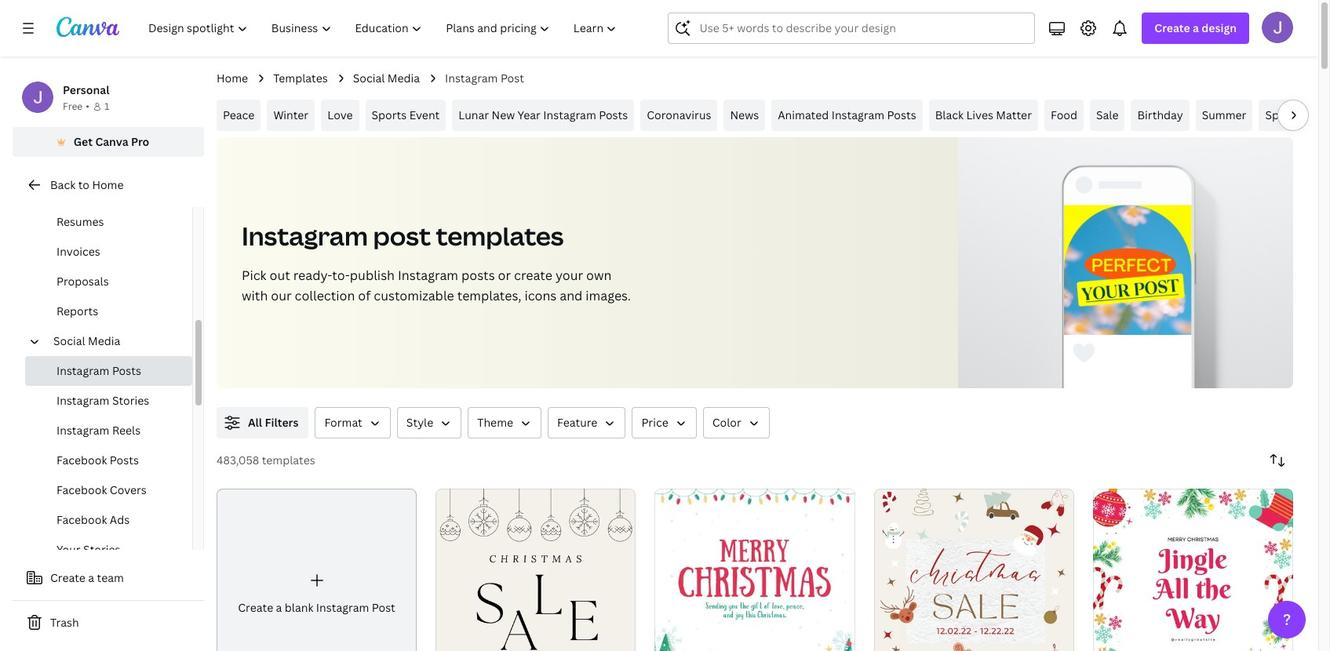Task type: describe. For each thing, give the bounding box(es) containing it.
Sort by button
[[1262, 445, 1294, 476]]

create a blank instagram post link
[[217, 489, 417, 651]]

1 horizontal spatial social
[[353, 71, 385, 86]]

facebook posts link
[[25, 446, 192, 476]]

our
[[271, 287, 292, 305]]

lunar new year instagram posts
[[459, 108, 628, 122]]

0 horizontal spatial social media
[[53, 334, 120, 349]]

invoices link
[[25, 237, 192, 267]]

icons
[[525, 287, 557, 305]]

of
[[358, 287, 371, 305]]

feature
[[557, 415, 598, 430]]

0 vertical spatial templates
[[436, 219, 564, 253]]

to
[[78, 177, 89, 192]]

instagram right blank
[[316, 600, 369, 615]]

winter
[[273, 108, 309, 122]]

trash link
[[13, 608, 204, 639]]

stories for your stories
[[83, 542, 121, 557]]

instagram reels link
[[25, 416, 192, 446]]

1 vertical spatial social
[[53, 334, 85, 349]]

your stories
[[57, 542, 121, 557]]

sports event link
[[365, 100, 446, 131]]

instagram stories
[[57, 393, 149, 408]]

posts left black
[[887, 108, 917, 122]]

instagram up lunar
[[445, 71, 498, 86]]

a for team
[[88, 571, 94, 586]]

instagram inside "link"
[[543, 108, 596, 122]]

1
[[104, 100, 109, 113]]

Search search field
[[700, 13, 1025, 43]]

instagram up instagram stories on the bottom
[[57, 363, 109, 378]]

facebook ads
[[57, 513, 130, 527]]

home link
[[217, 70, 248, 87]]

fun cute aesthetic christmas sale instagram post image
[[874, 489, 1074, 651]]

facebook posts
[[57, 453, 139, 468]]

posts up instagram stories link
[[112, 363, 141, 378]]

love
[[327, 108, 353, 122]]

covers
[[110, 483, 147, 498]]

animated instagram posts
[[778, 108, 917, 122]]

matter
[[996, 108, 1032, 122]]

news link
[[724, 100, 765, 131]]

sports
[[372, 108, 407, 122]]

•
[[86, 100, 89, 113]]

and
[[560, 287, 583, 305]]

facebook covers
[[57, 483, 147, 498]]

lives
[[967, 108, 994, 122]]

animated
[[778, 108, 829, 122]]

jacob simon image
[[1262, 12, 1294, 43]]

out
[[270, 267, 290, 284]]

reports
[[57, 304, 98, 319]]

personal
[[63, 82, 109, 97]]

create a design
[[1155, 20, 1237, 35]]

team
[[97, 571, 124, 586]]

free •
[[63, 100, 89, 113]]

create a blank instagram post
[[238, 600, 395, 615]]

1 vertical spatial templates
[[262, 453, 315, 468]]

stories for instagram stories
[[112, 393, 149, 408]]

your
[[556, 267, 583, 284]]

summer
[[1202, 108, 1247, 122]]

birthday
[[1138, 108, 1183, 122]]

lunar
[[459, 108, 489, 122]]

facebook for facebook covers
[[57, 483, 107, 498]]

blank
[[285, 600, 314, 615]]

facebook for facebook ads
[[57, 513, 107, 527]]

back to home
[[50, 177, 124, 192]]

news
[[730, 108, 759, 122]]

event
[[410, 108, 440, 122]]

create a design button
[[1142, 13, 1250, 44]]

all
[[248, 415, 262, 430]]

collection
[[295, 287, 355, 305]]

coronavirus link
[[641, 100, 718, 131]]

color button
[[703, 407, 770, 439]]

1 horizontal spatial media
[[388, 71, 420, 86]]

format button
[[315, 407, 391, 439]]

all filters button
[[217, 407, 309, 439]]

instagram right the "animated"
[[832, 108, 885, 122]]

simple aesthetic christmas sale instagram post image
[[436, 489, 636, 651]]

birthday link
[[1131, 100, 1190, 131]]

color
[[712, 415, 742, 430]]

resumes
[[57, 214, 104, 229]]

with
[[242, 287, 268, 305]]

instagram post
[[445, 71, 524, 86]]

resumes link
[[25, 207, 192, 237]]

facebook covers link
[[25, 476, 192, 505]]

back
[[50, 177, 76, 192]]

facebook for facebook posts
[[57, 453, 107, 468]]

animated instagram posts link
[[772, 100, 923, 131]]

templates,
[[457, 287, 522, 305]]

summer link
[[1196, 100, 1253, 131]]

facebook ads link
[[25, 505, 192, 535]]

winter link
[[267, 100, 315, 131]]

0 horizontal spatial home
[[92, 177, 124, 192]]

create a blank instagram post element
[[217, 489, 417, 651]]

483,058
[[217, 453, 259, 468]]

food
[[1051, 108, 1078, 122]]

peace
[[223, 108, 255, 122]]



Task type: locate. For each thing, give the bounding box(es) containing it.
social
[[353, 71, 385, 86], [53, 334, 85, 349]]

proposals link
[[25, 267, 192, 297]]

post
[[373, 219, 431, 253]]

instagram post templates image
[[959, 137, 1294, 389], [1065, 205, 1192, 335]]

instagram post templates
[[242, 219, 564, 253]]

instagram
[[445, 71, 498, 86], [543, 108, 596, 122], [832, 108, 885, 122], [242, 219, 368, 253], [398, 267, 458, 284], [57, 363, 109, 378], [57, 393, 109, 408], [57, 423, 109, 438], [316, 600, 369, 615]]

proposals
[[57, 274, 109, 289]]

0 vertical spatial facebook
[[57, 453, 107, 468]]

2 horizontal spatial create
[[1155, 20, 1191, 35]]

ads
[[110, 513, 130, 527]]

a for design
[[1193, 20, 1199, 35]]

home
[[217, 71, 248, 86], [92, 177, 124, 192]]

1 vertical spatial home
[[92, 177, 124, 192]]

black lives matter
[[935, 108, 1032, 122]]

1 horizontal spatial templates
[[436, 219, 564, 253]]

to-
[[332, 267, 350, 284]]

home up 'peace'
[[217, 71, 248, 86]]

templates
[[273, 71, 328, 86]]

1 horizontal spatial post
[[501, 71, 524, 86]]

social media link
[[353, 70, 420, 87], [47, 327, 183, 356]]

templates down filters
[[262, 453, 315, 468]]

instagram stories link
[[25, 386, 192, 416]]

images.
[[586, 287, 631, 305]]

media
[[388, 71, 420, 86], [88, 334, 120, 349]]

2 horizontal spatial a
[[1193, 20, 1199, 35]]

reports link
[[25, 297, 192, 327]]

canva
[[95, 134, 128, 149]]

pick out ready-to-publish instagram posts or create your own with our collection of customizable templates, icons and images.
[[242, 267, 631, 305]]

white and pink simple merry christmas instagram post image
[[1093, 489, 1294, 651]]

instagram up ready-
[[242, 219, 368, 253]]

top level navigation element
[[138, 13, 631, 44]]

social media link up sports
[[353, 70, 420, 87]]

a left blank
[[276, 600, 282, 615]]

facebook down instagram reels
[[57, 453, 107, 468]]

publish
[[350, 267, 395, 284]]

create inside dropdown button
[[1155, 20, 1191, 35]]

0 vertical spatial media
[[388, 71, 420, 86]]

sale
[[1097, 108, 1119, 122]]

0 horizontal spatial post
[[372, 600, 395, 615]]

2 vertical spatial create
[[238, 600, 273, 615]]

instagram reels
[[57, 423, 141, 438]]

0 vertical spatial social
[[353, 71, 385, 86]]

1 vertical spatial create
[[50, 571, 85, 586]]

create for create a blank instagram post
[[238, 600, 273, 615]]

social media up sports
[[353, 71, 420, 86]]

your
[[57, 542, 81, 557]]

0 vertical spatial a
[[1193, 20, 1199, 35]]

templates link
[[273, 70, 328, 87]]

stories inside instagram stories link
[[112, 393, 149, 408]]

0 horizontal spatial create
[[50, 571, 85, 586]]

0 horizontal spatial social media link
[[47, 327, 183, 356]]

social media link up instagram posts
[[47, 327, 183, 356]]

stories up create a team button
[[83, 542, 121, 557]]

posts inside "link"
[[599, 108, 628, 122]]

create
[[514, 267, 553, 284]]

create left blank
[[238, 600, 273, 615]]

post inside create a blank instagram post element
[[372, 600, 395, 615]]

a left design
[[1193, 20, 1199, 35]]

social down reports
[[53, 334, 85, 349]]

templates
[[436, 219, 564, 253], [262, 453, 315, 468]]

black lives matter link
[[929, 100, 1038, 131]]

theme
[[477, 415, 513, 430]]

instagram up customizable
[[398, 267, 458, 284]]

1 vertical spatial stories
[[83, 542, 121, 557]]

coronavirus
[[647, 108, 711, 122]]

facebook inside facebook covers link
[[57, 483, 107, 498]]

posts left coronavirus
[[599, 108, 628, 122]]

1 horizontal spatial a
[[276, 600, 282, 615]]

year
[[518, 108, 541, 122]]

filters
[[265, 415, 299, 430]]

theme button
[[468, 407, 542, 439]]

instagram inside pick out ready-to-publish instagram posts or create your own with our collection of customizable templates, icons and images.
[[398, 267, 458, 284]]

green white illustrative christmas greeting instagram post image
[[655, 489, 855, 651]]

invoices
[[57, 244, 100, 259]]

0 vertical spatial home
[[217, 71, 248, 86]]

None search field
[[668, 13, 1036, 44]]

3 facebook from the top
[[57, 513, 107, 527]]

design
[[1202, 20, 1237, 35]]

create inside button
[[50, 571, 85, 586]]

style
[[406, 415, 433, 430]]

your stories link
[[25, 535, 192, 565]]

get canva pro
[[74, 134, 149, 149]]

instagram right year
[[543, 108, 596, 122]]

or
[[498, 267, 511, 284]]

facebook inside facebook posts link
[[57, 453, 107, 468]]

food link
[[1045, 100, 1084, 131]]

2 vertical spatial facebook
[[57, 513, 107, 527]]

create for create a team
[[50, 571, 85, 586]]

price button
[[632, 407, 697, 439]]

spring link
[[1259, 100, 1306, 131]]

format
[[325, 415, 363, 430]]

get
[[74, 134, 93, 149]]

1 horizontal spatial social media link
[[353, 70, 420, 87]]

social media down reports
[[53, 334, 120, 349]]

a left team
[[88, 571, 94, 586]]

new
[[492, 108, 515, 122]]

posts
[[462, 267, 495, 284]]

1 vertical spatial media
[[88, 334, 120, 349]]

lunar new year instagram posts link
[[452, 100, 634, 131]]

1 horizontal spatial create
[[238, 600, 273, 615]]

sports event
[[372, 108, 440, 122]]

0 horizontal spatial a
[[88, 571, 94, 586]]

posts down "reels"
[[110, 453, 139, 468]]

1 vertical spatial social media link
[[47, 327, 183, 356]]

home right 'to'
[[92, 177, 124, 192]]

pick
[[242, 267, 267, 284]]

create down your
[[50, 571, 85, 586]]

media down reports link
[[88, 334, 120, 349]]

1 vertical spatial a
[[88, 571, 94, 586]]

1 vertical spatial facebook
[[57, 483, 107, 498]]

sale link
[[1090, 100, 1125, 131]]

pro
[[131, 134, 149, 149]]

feature button
[[548, 407, 626, 439]]

0 vertical spatial social media link
[[353, 70, 420, 87]]

stories inside your stories link
[[83, 542, 121, 557]]

customizable
[[374, 287, 454, 305]]

2 facebook from the top
[[57, 483, 107, 498]]

0 horizontal spatial templates
[[262, 453, 315, 468]]

a for blank
[[276, 600, 282, 615]]

a inside create a design dropdown button
[[1193, 20, 1199, 35]]

1 facebook from the top
[[57, 453, 107, 468]]

1 horizontal spatial social media
[[353, 71, 420, 86]]

create a team button
[[13, 563, 204, 594]]

a inside create a team button
[[88, 571, 94, 586]]

facebook up your stories
[[57, 513, 107, 527]]

0 horizontal spatial social
[[53, 334, 85, 349]]

price
[[642, 415, 669, 430]]

2 vertical spatial a
[[276, 600, 282, 615]]

trash
[[50, 615, 79, 630]]

reels
[[112, 423, 141, 438]]

create left design
[[1155, 20, 1191, 35]]

media up sports event
[[388, 71, 420, 86]]

facebook up facebook ads
[[57, 483, 107, 498]]

create a team
[[50, 571, 124, 586]]

instagram up facebook posts
[[57, 423, 109, 438]]

create
[[1155, 20, 1191, 35], [50, 571, 85, 586], [238, 600, 273, 615]]

get canva pro button
[[13, 127, 204, 157]]

peace link
[[217, 100, 261, 131]]

instagram posts
[[57, 363, 141, 378]]

1 horizontal spatial home
[[217, 71, 248, 86]]

0 vertical spatial social media
[[353, 71, 420, 86]]

1 vertical spatial social media
[[53, 334, 120, 349]]

0 vertical spatial stories
[[112, 393, 149, 408]]

instagram up instagram reels
[[57, 393, 109, 408]]

0 vertical spatial post
[[501, 71, 524, 86]]

all filters
[[248, 415, 299, 430]]

0 vertical spatial create
[[1155, 20, 1191, 35]]

create for create a design
[[1155, 20, 1191, 35]]

templates up or at the left top
[[436, 219, 564, 253]]

a inside create a blank instagram post element
[[276, 600, 282, 615]]

social up sports
[[353, 71, 385, 86]]

facebook inside facebook ads link
[[57, 513, 107, 527]]

0 horizontal spatial media
[[88, 334, 120, 349]]

1 vertical spatial post
[[372, 600, 395, 615]]

stories up "reels"
[[112, 393, 149, 408]]

free
[[63, 100, 83, 113]]



Task type: vqa. For each thing, say whether or not it's contained in the screenshot.
the Post to the top
yes



